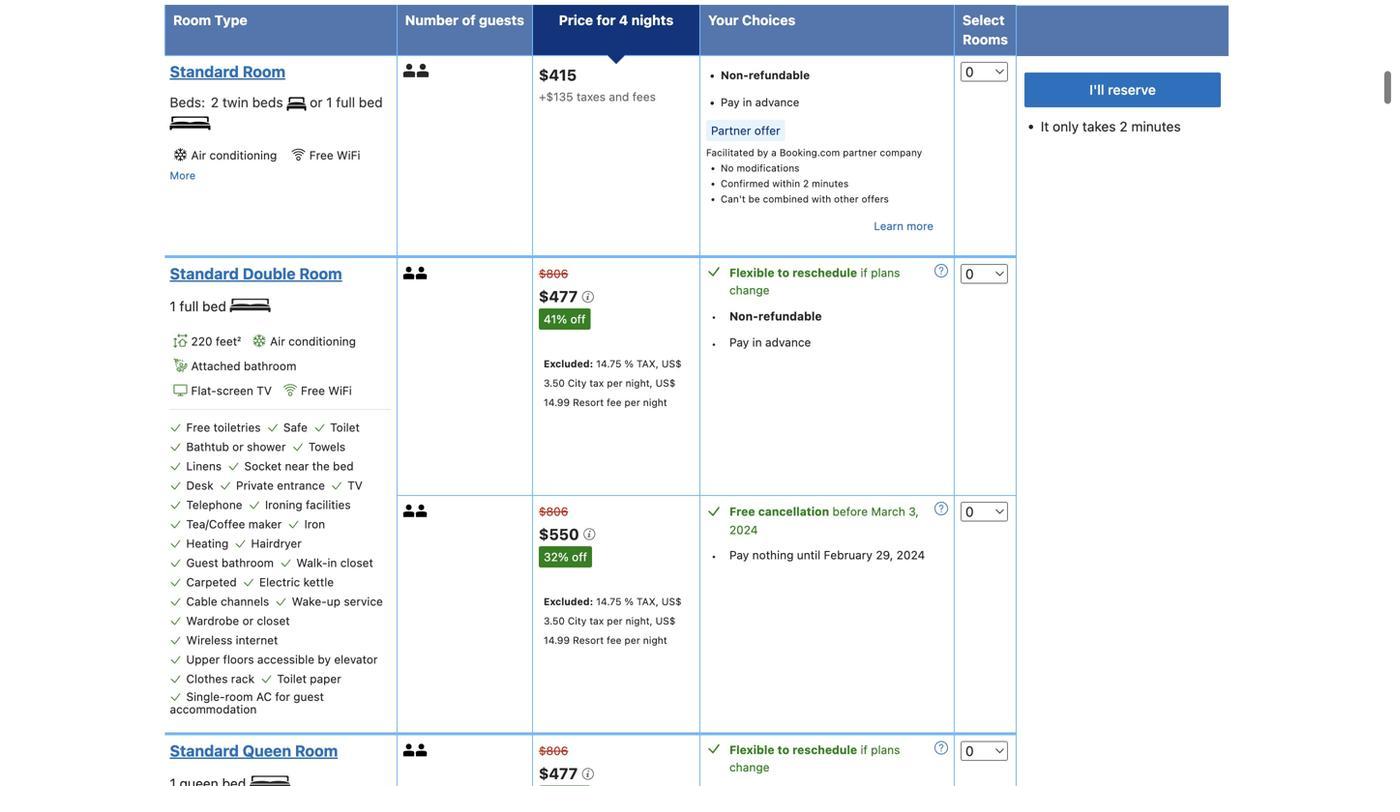 Task type: locate. For each thing, give the bounding box(es) containing it.
2 standard from the top
[[170, 265, 239, 283]]

14.75 for $550
[[596, 596, 622, 608]]

1 vertical spatial 3.50
[[544, 615, 565, 627]]

safe
[[283, 421, 308, 434]]

2 right takes
[[1120, 119, 1128, 135]]

flexible to reschedule
[[730, 266, 858, 280], [730, 744, 858, 758]]

standard queen room link
[[170, 742, 386, 761]]

0 horizontal spatial full
[[180, 299, 199, 315]]

city for $550
[[568, 615, 587, 627]]

2024 up 'nothing'
[[730, 523, 758, 537]]

us$
[[662, 358, 682, 370], [656, 378, 676, 389], [662, 596, 682, 608], [656, 615, 676, 627]]

more
[[907, 220, 934, 233]]

by up 'paper'
[[318, 653, 331, 667]]

1 14.99 from the top
[[544, 397, 570, 409]]

1 change from the top
[[730, 284, 770, 297]]

0 vertical spatial night
[[643, 397, 668, 409]]

2 reschedule from the top
[[793, 744, 858, 758]]

14.75 % tax, us$ 3.50 city tax per night, us$ 14.99 resort fee per night for $550
[[544, 596, 682, 646]]

off right 32%
[[572, 551, 587, 564]]

1 tax, from the top
[[637, 358, 659, 370]]

1 vertical spatial minutes
[[812, 178, 849, 189]]

0 horizontal spatial 2
[[211, 94, 219, 110]]

2 fee from the top
[[607, 635, 622, 646]]

0 vertical spatial off
[[571, 313, 586, 326]]

standard double room
[[170, 265, 342, 283]]

no
[[721, 163, 734, 174]]

0 horizontal spatial by
[[318, 653, 331, 667]]

2 resort from the top
[[573, 635, 604, 646]]

nothing
[[753, 549, 794, 562]]

0 horizontal spatial bed
[[202, 299, 226, 315]]

14.75 % tax, us$ 3.50 city tax per night, us$ 14.99 resort fee per night down 41% off. you're getting 41% off the original price due to multiple deals and benefits.. element
[[544, 358, 682, 409]]

3.50 down 41%
[[544, 378, 565, 389]]

0 vertical spatial if plans change
[[730, 266, 901, 297]]

number of guests
[[405, 12, 525, 28]]

0 vertical spatial 14.99
[[544, 397, 570, 409]]

2 if from the top
[[861, 744, 868, 758]]

flat-screen tv
[[191, 384, 272, 398]]

room left type on the top left of page
[[173, 12, 211, 28]]

partner
[[711, 124, 751, 138]]

2 flexible to reschedule from the top
[[730, 744, 858, 758]]

1 more details on meals and payment options image from the top
[[935, 264, 948, 278]]

1 horizontal spatial 2024
[[897, 549, 926, 562]]

bed up 220 feet²
[[202, 299, 226, 315]]

or
[[310, 94, 323, 110], [232, 440, 244, 454], [243, 614, 254, 628]]

wifi down or 1 full bed
[[337, 149, 360, 162]]

1 vertical spatial 14.75
[[596, 596, 622, 608]]

partner offer facilitated by a booking.com partner company
[[706, 124, 923, 158]]

2 plans from the top
[[871, 744, 901, 758]]

excluded:
[[544, 358, 594, 370], [544, 596, 594, 608]]

cable channels
[[186, 595, 269, 609]]

advance for non-refundable
[[756, 96, 800, 109]]

0 vertical spatial if
[[861, 266, 868, 280]]

0 vertical spatial conditioning
[[210, 149, 277, 162]]

0 vertical spatial by
[[758, 147, 769, 158]]

0 vertical spatial excluded:
[[544, 358, 594, 370]]

0 vertical spatial pay in advance
[[721, 96, 800, 109]]

0 vertical spatial air
[[191, 149, 206, 162]]

air conditioning up attached bathroom
[[270, 335, 356, 348]]

1 3.50 from the top
[[544, 378, 565, 389]]

city down 32% off. you're getting 32% off the original price due to multiple deals and benefits.. element
[[568, 615, 587, 627]]

14.75
[[596, 358, 622, 370], [596, 596, 622, 608]]

0 horizontal spatial tv
[[257, 384, 272, 398]]

tax down 41% off. you're getting 41% off the original price due to multiple deals and benefits.. element
[[590, 378, 604, 389]]

1 excluded: from the top
[[544, 358, 594, 370]]

excluded: down 32% off. you're getting 32% off the original price due to multiple deals and benefits.. element
[[544, 596, 594, 608]]

ac
[[256, 690, 272, 704]]

0 horizontal spatial toilet
[[277, 672, 307, 686]]

0 vertical spatial 14.75
[[596, 358, 622, 370]]

0 vertical spatial for
[[597, 12, 616, 28]]

1 vertical spatial bed
[[202, 299, 226, 315]]

1 vertical spatial night
[[643, 635, 668, 646]]

if plans change for 41% off
[[730, 266, 901, 297]]

free up bathtub
[[186, 421, 210, 434]]

0 vertical spatial more details on meals and payment options image
[[935, 264, 948, 278]]

electric
[[259, 576, 300, 589]]

free left cancellation
[[730, 505, 756, 519]]

1 city from the top
[[568, 378, 587, 389]]

cancellation
[[759, 505, 830, 519]]

1 horizontal spatial 2
[[803, 178, 809, 189]]

standard inside "link"
[[170, 265, 239, 283]]

clothes
[[186, 672, 228, 686]]

2 14.75 % tax, us$ 3.50 city tax per night, us$ 14.99 resort fee per night from the top
[[544, 596, 682, 646]]

room
[[173, 12, 211, 28], [243, 62, 286, 81], [299, 265, 342, 283], [295, 742, 338, 761]]

by
[[758, 147, 769, 158], [318, 653, 331, 667]]

toilet up towels
[[330, 421, 360, 434]]

0 vertical spatial %
[[625, 358, 634, 370]]

2 $806 from the top
[[539, 505, 568, 519]]

bed
[[359, 94, 383, 110], [202, 299, 226, 315], [333, 460, 354, 473]]

for inside single-room ac for guest accommodation
[[275, 690, 290, 704]]

$806
[[539, 267, 568, 281], [539, 505, 568, 519], [539, 745, 568, 758]]

2 vertical spatial or
[[243, 614, 254, 628]]

standard queen room
[[170, 742, 338, 761]]

change for $477
[[730, 761, 770, 775]]

toilet paper
[[277, 672, 341, 686]]

2 14.75 from the top
[[596, 596, 622, 608]]

2024 right 29,
[[897, 549, 926, 562]]

1 flexible from the top
[[730, 266, 775, 280]]

free up safe
[[301, 384, 325, 398]]

14.99 down 32%
[[544, 635, 570, 646]]

if
[[861, 266, 868, 280], [861, 744, 868, 758]]

2 tax from the top
[[590, 615, 604, 627]]

off right 41%
[[571, 313, 586, 326]]

1 vertical spatial •
[[711, 337, 717, 351]]

1 vertical spatial advance
[[766, 336, 811, 349]]

standard for standard room
[[170, 62, 239, 81]]

bed for socket near the bed
[[333, 460, 354, 473]]

wardrobe or closet
[[186, 614, 290, 628]]

1 vertical spatial wifi
[[328, 384, 352, 398]]

for
[[597, 12, 616, 28], [275, 690, 290, 704]]

$806 for 32% off
[[539, 505, 568, 519]]

0 vertical spatial change
[[730, 284, 770, 297]]

air up attached bathroom
[[270, 335, 285, 348]]

or 1 full bed
[[306, 94, 383, 110]]

0 vertical spatial bed
[[359, 94, 383, 110]]

2 vertical spatial $806
[[539, 745, 568, 758]]

2 3.50 from the top
[[544, 615, 565, 627]]

conditioning down standard double room "link"
[[289, 335, 356, 348]]

price
[[559, 12, 593, 28]]

wifi
[[337, 149, 360, 162], [328, 384, 352, 398]]

air up more
[[191, 149, 206, 162]]

2 vertical spatial pay
[[730, 549, 749, 562]]

0 vertical spatial $477
[[539, 288, 582, 306]]

minutes down 'i'll reserve' "button"
[[1132, 119, 1181, 135]]

2 change from the top
[[730, 761, 770, 775]]

free cancellation
[[730, 505, 830, 519]]

1 vertical spatial change
[[730, 761, 770, 775]]

excluded: down 41% off. you're getting 41% off the original price due to multiple deals and benefits.. element
[[544, 358, 594, 370]]

2 more details on meals and payment options image from the top
[[935, 742, 948, 756]]

1 vertical spatial by
[[318, 653, 331, 667]]

1 vertical spatial if plans change
[[730, 744, 901, 775]]

electric kettle
[[259, 576, 334, 589]]

walk-
[[297, 556, 328, 570]]

1 vertical spatial toilet
[[277, 672, 307, 686]]

32%
[[544, 551, 569, 564]]

full right bed image at left top
[[336, 94, 355, 110]]

$415
[[539, 66, 577, 84]]

1 fee from the top
[[607, 397, 622, 409]]

occupancy image for standard double room
[[416, 267, 429, 280]]

0 vertical spatial flexible to reschedule
[[730, 266, 858, 280]]

0 horizontal spatial 2024
[[730, 523, 758, 537]]

1 flexible to reschedule from the top
[[730, 266, 858, 280]]

flexible
[[730, 266, 775, 280], [730, 744, 775, 758]]

1 $477 from the top
[[539, 288, 582, 306]]

2 excluded: from the top
[[544, 596, 594, 608]]

resort down 41% off. you're getting 41% off the original price due to multiple deals and benefits.. element
[[573, 397, 604, 409]]

2 if plans change from the top
[[730, 744, 901, 775]]

entrance
[[277, 479, 325, 492]]

be
[[749, 194, 760, 205]]

1 if plans change from the top
[[730, 266, 901, 297]]

1 vertical spatial conditioning
[[289, 335, 356, 348]]

1 vertical spatial flexible
[[730, 744, 775, 758]]

minutes up with
[[812, 178, 849, 189]]

1 horizontal spatial bed
[[333, 460, 354, 473]]

1 14.75 % tax, us$ 3.50 city tax per night, us$ 14.99 resort fee per night from the top
[[544, 358, 682, 409]]

0 vertical spatial tax
[[590, 378, 604, 389]]

1 vertical spatial city
[[568, 615, 587, 627]]

offers
[[862, 194, 889, 205]]

telephone
[[186, 498, 243, 512]]

2 horizontal spatial bed
[[359, 94, 383, 110]]

3 • from the top
[[711, 550, 717, 563]]

% for $550
[[625, 596, 634, 608]]

up
[[327, 595, 341, 609]]

guests
[[479, 12, 525, 28]]

closet for wardrobe or closet
[[257, 614, 290, 628]]

your
[[708, 12, 739, 28]]

occupancy image
[[403, 64, 417, 77], [417, 64, 430, 77], [403, 505, 416, 518], [416, 505, 429, 518], [403, 745, 416, 758]]

1 vertical spatial $806
[[539, 505, 568, 519]]

1 vertical spatial reschedule
[[793, 744, 858, 758]]

3.50 down 32%
[[544, 615, 565, 627]]

2 14.99 from the top
[[544, 635, 570, 646]]

closet up internet
[[257, 614, 290, 628]]

0 vertical spatial reschedule
[[793, 266, 858, 280]]

2 vertical spatial 2
[[803, 178, 809, 189]]

14.75 % tax, us$ 3.50 city tax per night, us$ 14.99 resort fee per night down 32% off. you're getting 32% off the original price due to multiple deals and benefits.. element
[[544, 596, 682, 646]]

0 vertical spatial full
[[336, 94, 355, 110]]

0 vertical spatial resort
[[573, 397, 604, 409]]

0 vertical spatial 2024
[[730, 523, 758, 537]]

more details on meals and payment options image
[[935, 502, 948, 516]]

2 $477 from the top
[[539, 765, 582, 784]]

for left 4
[[597, 12, 616, 28]]

1 $806 from the top
[[539, 267, 568, 281]]

toilet for toilet
[[330, 421, 360, 434]]

tax for $477
[[590, 378, 604, 389]]

by left 'a'
[[758, 147, 769, 158]]

0 vertical spatial non-
[[721, 69, 749, 82]]

closet for walk-in closet
[[340, 556, 373, 570]]

0 vertical spatial tv
[[257, 384, 272, 398]]

2 night, from the top
[[626, 615, 653, 627]]

free wifi up safe
[[301, 384, 352, 398]]

room up the beds
[[243, 62, 286, 81]]

0 vertical spatial wifi
[[337, 149, 360, 162]]

wireless
[[186, 634, 233, 647]]

1 vertical spatial more details on meals and payment options image
[[935, 742, 948, 756]]

off for $550
[[572, 551, 587, 564]]

march
[[872, 505, 906, 519]]

for right ac
[[275, 690, 290, 704]]

free wifi down or 1 full bed
[[309, 149, 360, 162]]

1 vertical spatial off
[[572, 551, 587, 564]]

1 horizontal spatial full
[[336, 94, 355, 110]]

desk
[[186, 479, 214, 492]]

0 vertical spatial bathroom
[[244, 359, 297, 373]]

fee for $477
[[607, 397, 622, 409]]

or down 'toiletries'
[[232, 440, 244, 454]]

with
[[812, 194, 832, 205]]

if plans change
[[730, 266, 901, 297], [730, 744, 901, 775]]

air conditioning down twin
[[191, 149, 277, 162]]

1 vertical spatial air
[[270, 335, 285, 348]]

excluded: for $477
[[544, 358, 594, 370]]

offer
[[755, 124, 781, 138]]

0 vertical spatial tax,
[[637, 358, 659, 370]]

1 night from the top
[[643, 397, 668, 409]]

1 if from the top
[[861, 266, 868, 280]]

0 vertical spatial 2
[[211, 94, 219, 110]]

standard down accommodation
[[170, 742, 239, 761]]

advance
[[756, 96, 800, 109], [766, 336, 811, 349]]

0 vertical spatial in
[[743, 96, 752, 109]]

wake-up service
[[292, 595, 383, 609]]

0 vertical spatial $806
[[539, 267, 568, 281]]

2 city from the top
[[568, 615, 587, 627]]

2 • from the top
[[711, 337, 717, 351]]

night
[[643, 397, 668, 409], [643, 635, 668, 646]]

1 reschedule from the top
[[793, 266, 858, 280]]

bed right bed image at left top
[[359, 94, 383, 110]]

bed right the
[[333, 460, 354, 473]]

0 vertical spatial 14.75 % tax, us$ 3.50 city tax per night, us$ 14.99 resort fee per night
[[544, 358, 682, 409]]

2 to from the top
[[778, 744, 790, 758]]

combined
[[763, 194, 809, 205]]

occupancy image
[[403, 267, 416, 280], [416, 267, 429, 280], [416, 745, 429, 758]]

2 right within
[[803, 178, 809, 189]]

resort for $550
[[573, 635, 604, 646]]

socket
[[244, 460, 282, 473]]

wake-
[[292, 595, 327, 609]]

fees
[[633, 90, 656, 103]]

1 vertical spatial standard
[[170, 265, 239, 283]]

room right double
[[299, 265, 342, 283]]

rack
[[231, 672, 255, 686]]

advance for •
[[766, 336, 811, 349]]

1 % from the top
[[625, 358, 634, 370]]

full
[[336, 94, 355, 110], [180, 299, 199, 315]]

more details on meals and payment options image for $477
[[935, 742, 948, 756]]

1 • from the top
[[711, 310, 717, 324]]

14.75 % tax, us$ 3.50 city tax per night, us$ 14.99 resort fee per night
[[544, 358, 682, 409], [544, 596, 682, 646]]

2024
[[730, 523, 758, 537], [897, 549, 926, 562]]

bathtub
[[186, 440, 229, 454]]

if for 41% off
[[861, 266, 868, 280]]

learn more link
[[874, 217, 934, 236]]

night for $477
[[643, 397, 668, 409]]

1 vertical spatial tv
[[348, 479, 363, 492]]

14.75 for $477
[[596, 358, 622, 370]]

2 vertical spatial •
[[711, 550, 717, 563]]

1 vertical spatial resort
[[573, 635, 604, 646]]

2 flexible from the top
[[730, 744, 775, 758]]

tax, for $477
[[637, 358, 659, 370]]

beds: 2 twin beds
[[170, 94, 287, 110]]

toilet for toilet paper
[[277, 672, 307, 686]]

1 standard from the top
[[170, 62, 239, 81]]

0 vertical spatial •
[[711, 310, 717, 324]]

2 % from the top
[[625, 596, 634, 608]]

elevator
[[334, 653, 378, 667]]

within
[[773, 178, 801, 189]]

1 resort from the top
[[573, 397, 604, 409]]

bathroom down hairdryer
[[222, 556, 274, 570]]

reschedule
[[793, 266, 858, 280], [793, 744, 858, 758]]

1 plans from the top
[[871, 266, 901, 280]]

1 vertical spatial fee
[[607, 635, 622, 646]]

by inside partner offer facilitated by a booking.com partner company
[[758, 147, 769, 158]]

single-room ac for guest accommodation
[[170, 690, 324, 717]]

toilet down accessible
[[277, 672, 307, 686]]

1 night, from the top
[[626, 378, 653, 389]]

0 vertical spatial fee
[[607, 397, 622, 409]]

channels
[[221, 595, 269, 609]]

1 to from the top
[[778, 266, 790, 280]]

2 left twin
[[211, 94, 219, 110]]

tax down 32% off. you're getting 32% off the original price due to multiple deals and benefits.. element
[[590, 615, 604, 627]]

more details on meals and payment options image
[[935, 264, 948, 278], [935, 742, 948, 756]]

3 standard from the top
[[170, 742, 239, 761]]

or down channels
[[243, 614, 254, 628]]

1 vertical spatial $477
[[539, 765, 582, 784]]

1 vertical spatial 14.99
[[544, 635, 570, 646]]

resort down 32% off. you're getting 32% off the original price due to multiple deals and benefits.. element
[[573, 635, 604, 646]]

1 vertical spatial 1
[[170, 299, 176, 315]]

1 vertical spatial for
[[275, 690, 290, 704]]

1
[[326, 94, 333, 110], [170, 299, 176, 315]]

2 night from the top
[[643, 635, 668, 646]]

wifi up towels
[[328, 384, 352, 398]]

closet up service
[[340, 556, 373, 570]]

0 vertical spatial free wifi
[[309, 149, 360, 162]]

bathroom for attached bathroom
[[244, 359, 297, 373]]

1 horizontal spatial for
[[597, 12, 616, 28]]

0 horizontal spatial minutes
[[812, 178, 849, 189]]

plans for 41% off
[[871, 266, 901, 280]]

choices
[[742, 12, 796, 28]]

1 vertical spatial if
[[861, 744, 868, 758]]

facilities
[[306, 498, 351, 512]]

1 14.75 from the top
[[596, 358, 622, 370]]

nights
[[632, 12, 674, 28]]

conditioning down twin
[[210, 149, 277, 162]]

flexible for 41% off
[[730, 266, 775, 280]]

3.50 for $477
[[544, 378, 565, 389]]

2 inside no modifications confirmed within 2 minutes can't be combined with other offers
[[803, 178, 809, 189]]

1 vertical spatial refundable
[[759, 310, 822, 323]]

paper
[[310, 672, 341, 686]]

2 tax, from the top
[[637, 596, 659, 608]]

standard up beds:
[[170, 62, 239, 81]]

14.99 down 41%
[[544, 397, 570, 409]]

0 vertical spatial city
[[568, 378, 587, 389]]

standard up 1 full bed
[[170, 265, 239, 283]]

1 tax from the top
[[590, 378, 604, 389]]

1 vertical spatial %
[[625, 596, 634, 608]]

private
[[236, 479, 274, 492]]

modifications
[[737, 163, 800, 174]]

resort for $477
[[573, 397, 604, 409]]

or for shower
[[232, 440, 244, 454]]

1 vertical spatial plans
[[871, 744, 901, 758]]

pay
[[721, 96, 740, 109], [730, 336, 749, 349], [730, 549, 749, 562]]

bathroom up screen
[[244, 359, 297, 373]]

1 vertical spatial excluded:
[[544, 596, 594, 608]]

if for $477
[[861, 744, 868, 758]]

refundable
[[749, 69, 810, 82], [759, 310, 822, 323]]

1 vertical spatial in
[[753, 336, 762, 349]]

tv right screen
[[257, 384, 272, 398]]

• for pay in advance
[[711, 337, 717, 351]]

confirmed
[[721, 178, 770, 189]]

city down 41% off. you're getting 41% off the original price due to multiple deals and benefits.. element
[[568, 378, 587, 389]]

1 horizontal spatial by
[[758, 147, 769, 158]]

0 horizontal spatial closet
[[257, 614, 290, 628]]

2 vertical spatial standard
[[170, 742, 239, 761]]

tv up "facilities"
[[348, 479, 363, 492]]

0 horizontal spatial conditioning
[[210, 149, 277, 162]]

or right bed image at left top
[[310, 94, 323, 110]]

full up 220
[[180, 299, 199, 315]]



Task type: describe. For each thing, give the bounding box(es) containing it.
1 vertical spatial 2
[[1120, 119, 1128, 135]]

pay nothing until february 29, 2024
[[730, 549, 926, 562]]

in for non-refundable
[[743, 96, 752, 109]]

and
[[609, 90, 630, 103]]

accessible
[[257, 653, 315, 667]]

bed for or 1 full bed
[[359, 94, 383, 110]]

night for $550
[[643, 635, 668, 646]]

standard for standard queen room
[[170, 742, 239, 761]]

socket near the bed
[[244, 460, 354, 473]]

pay in advance for •
[[730, 336, 811, 349]]

standard double room link
[[170, 264, 386, 284]]

cable
[[186, 595, 218, 609]]

1 vertical spatial non-refundable
[[730, 310, 822, 323]]

no modifications confirmed within 2 minutes can't be combined with other offers
[[721, 163, 889, 205]]

0 vertical spatial air conditioning
[[191, 149, 277, 162]]

1 vertical spatial full
[[180, 299, 199, 315]]

reschedule for $477
[[793, 744, 858, 758]]

0 vertical spatial refundable
[[749, 69, 810, 82]]

before
[[833, 505, 868, 519]]

14.75 % tax, us$ 3.50 city tax per night, us$ 14.99 resort fee per night for $477
[[544, 358, 682, 409]]

1 vertical spatial 2024
[[897, 549, 926, 562]]

change for 41% off
[[730, 284, 770, 297]]

takes
[[1083, 119, 1116, 135]]

toiletries
[[214, 421, 261, 434]]

2024 inside before march 3, 2024
[[730, 523, 758, 537]]

hairdryer
[[251, 537, 302, 551]]

3,
[[909, 505, 919, 519]]

pay in advance for non-refundable
[[721, 96, 800, 109]]

32% off
[[544, 551, 587, 564]]

3.50 for $550
[[544, 615, 565, 627]]

32% off. you're getting 32% off the original price due to multiple deals and benefits.. element
[[539, 547, 592, 568]]

standard for standard double room
[[170, 265, 239, 283]]

1 vertical spatial free wifi
[[301, 384, 352, 398]]

upper floors accessible by elevator
[[186, 653, 378, 667]]

• for non-refundable
[[711, 310, 717, 324]]

twin
[[223, 94, 249, 110]]

2 vertical spatial in
[[328, 556, 337, 570]]

• for pay nothing until february 29, 2024
[[711, 550, 717, 563]]

fee for $550
[[607, 635, 622, 646]]

flexible for $477
[[730, 744, 775, 758]]

1 vertical spatial air conditioning
[[270, 335, 356, 348]]

14.99 for $550
[[544, 635, 570, 646]]

bathtub or shower
[[186, 440, 286, 454]]

0 vertical spatial or
[[310, 94, 323, 110]]

carpeted
[[186, 576, 237, 589]]

facilitated
[[706, 147, 755, 158]]

1 full bed
[[170, 299, 230, 315]]

1 vertical spatial pay
[[730, 336, 749, 349]]

excluded: for $550
[[544, 596, 594, 608]]

attached
[[191, 359, 241, 373]]

41%
[[544, 313, 567, 326]]

by for elevator
[[318, 653, 331, 667]]

standard room link
[[170, 62, 386, 81]]

tax for $550
[[590, 615, 604, 627]]

before march 3, 2024
[[730, 505, 919, 537]]

flexible to reschedule for 41% off
[[730, 266, 858, 280]]

1 horizontal spatial air
[[270, 335, 285, 348]]

more details on meals and payment options image for 41% off
[[935, 264, 948, 278]]

14.99 for $477
[[544, 397, 570, 409]]

the
[[312, 460, 330, 473]]

floors
[[223, 653, 254, 667]]

0 horizontal spatial air
[[191, 149, 206, 162]]

free down or 1 full bed
[[309, 149, 334, 162]]

room right the queen
[[295, 742, 338, 761]]

ironing
[[265, 498, 303, 512]]

wardrobe
[[186, 614, 239, 628]]

queen
[[243, 742, 291, 761]]

heating
[[186, 537, 229, 551]]

private entrance
[[236, 479, 325, 492]]

$806 for 41% off
[[539, 267, 568, 281]]

wireless internet
[[186, 634, 278, 647]]

shower
[[247, 440, 286, 454]]

taxes
[[577, 90, 606, 103]]

occupancy image for standard queen room
[[416, 745, 429, 758]]

by for a
[[758, 147, 769, 158]]

% for $477
[[625, 358, 634, 370]]

0 vertical spatial non-refundable
[[721, 69, 810, 82]]

41% off
[[544, 313, 586, 326]]

reschedule for 41% off
[[793, 266, 858, 280]]

4
[[619, 12, 628, 28]]

1 horizontal spatial conditioning
[[289, 335, 356, 348]]

room inside "link"
[[299, 265, 342, 283]]

or for closet
[[243, 614, 254, 628]]

number
[[405, 12, 459, 28]]

ironing facilities
[[265, 498, 351, 512]]

standard room
[[170, 62, 286, 81]]

night, for $550
[[626, 615, 653, 627]]

iron
[[304, 518, 325, 531]]

0 vertical spatial 1
[[326, 94, 333, 110]]

off for $477
[[571, 313, 586, 326]]

flexible to reschedule for $477
[[730, 744, 858, 758]]

single-
[[186, 690, 225, 704]]

beds
[[252, 94, 283, 110]]

of
[[462, 12, 476, 28]]

minutes inside no modifications confirmed within 2 minutes can't be combined with other offers
[[812, 178, 849, 189]]

more
[[170, 169, 196, 182]]

towels
[[309, 440, 346, 454]]

type
[[215, 12, 248, 28]]

to for $477
[[778, 744, 790, 758]]

until
[[797, 549, 821, 562]]

bed image
[[287, 97, 306, 111]]

company
[[880, 147, 923, 158]]

select rooms
[[963, 12, 1009, 47]]

only
[[1053, 119, 1079, 135]]

upper
[[186, 653, 220, 667]]

linens
[[186, 460, 222, 473]]

0 vertical spatial pay
[[721, 96, 740, 109]]

if plans change for $477
[[730, 744, 901, 775]]

it
[[1041, 119, 1050, 135]]

your choices
[[708, 12, 796, 28]]

29,
[[876, 549, 894, 562]]

i'll reserve button
[[1025, 73, 1221, 108]]

free toiletries
[[186, 421, 261, 434]]

tax, for $550
[[637, 596, 659, 608]]

kettle
[[304, 576, 334, 589]]

beds:
[[170, 94, 205, 110]]

1 horizontal spatial minutes
[[1132, 119, 1181, 135]]

booking.com
[[780, 147, 840, 158]]

room
[[225, 690, 253, 704]]

feet²
[[216, 335, 241, 348]]

in for •
[[753, 336, 762, 349]]

guest bathroom
[[186, 556, 274, 570]]

learn
[[874, 220, 904, 233]]

maker
[[249, 518, 282, 531]]

1 vertical spatial non-
[[730, 310, 759, 323]]

attached bathroom
[[191, 359, 297, 373]]

rooms
[[963, 32, 1009, 47]]

select
[[963, 12, 1005, 28]]

price for 4 nights
[[559, 12, 674, 28]]

plans for $477
[[871, 744, 901, 758]]

can't
[[721, 194, 746, 205]]

3 $806 from the top
[[539, 745, 568, 758]]

41% off. you're getting 41% off the original price due to multiple deals and benefits.. element
[[539, 309, 591, 330]]

bathroom for guest bathroom
[[222, 556, 274, 570]]

220 feet²
[[191, 335, 241, 348]]

near
[[285, 460, 309, 473]]

1 horizontal spatial tv
[[348, 479, 363, 492]]

to for 41% off
[[778, 266, 790, 280]]

accommodation
[[170, 703, 257, 717]]

clothes rack
[[186, 672, 255, 686]]

night, for $477
[[626, 378, 653, 389]]

learn more
[[874, 220, 934, 233]]

city for $477
[[568, 378, 587, 389]]



Task type: vqa. For each thing, say whether or not it's contained in the screenshot.
the top WiFi
yes



